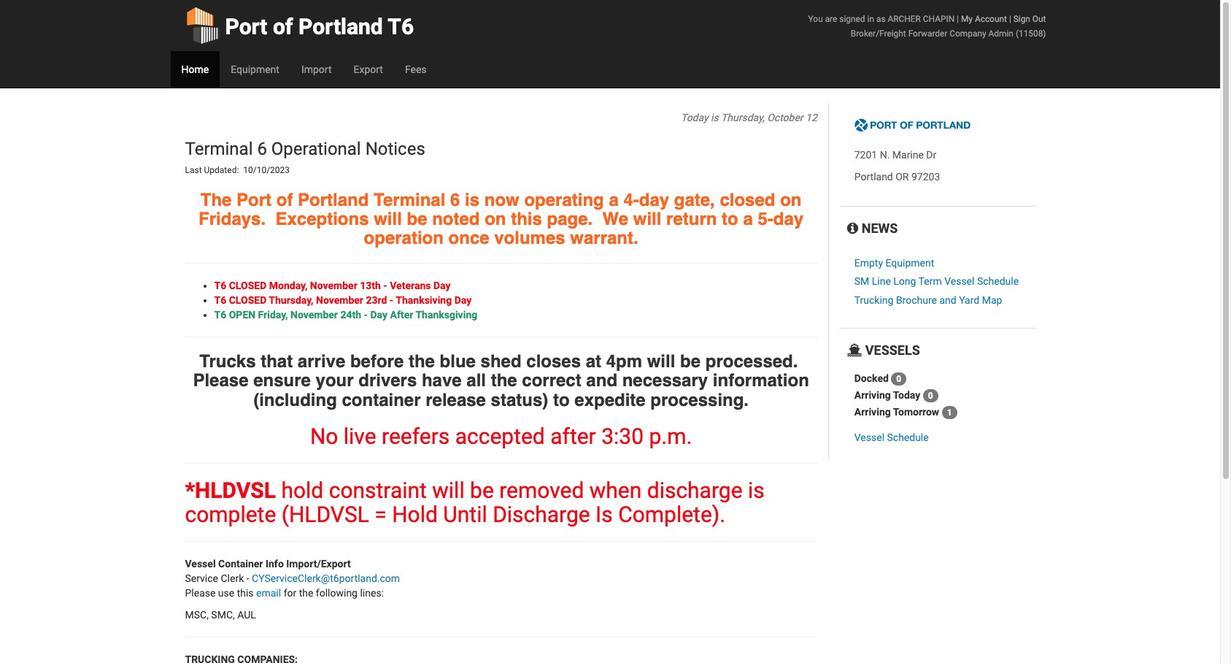 Task type: locate. For each thing, give the bounding box(es) containing it.
terminal inside the port of portland terminal 6 is now operating a 4-day gate, closed on fridays .  exceptions will be noted on this page.  we will return to a 5-day operation once volumes warrant.
[[374, 190, 446, 210]]

1 vertical spatial vessel
[[855, 432, 885, 443]]

necessary
[[623, 370, 708, 391]]

of down the 10/10/2023
[[277, 190, 293, 210]]

1 horizontal spatial this
[[511, 209, 542, 229]]

0 vertical spatial to
[[722, 209, 739, 229]]

will right we on the top
[[634, 209, 662, 229]]

1 vertical spatial november
[[316, 294, 364, 306]]

hold constraint will be removed when discharge is complete (hldvsl = hold until discharge is complete).
[[185, 478, 765, 527]]

be left noted
[[407, 209, 428, 229]]

1 vertical spatial equipment
[[886, 257, 935, 269]]

-
[[384, 279, 388, 291], [390, 294, 394, 306], [364, 309, 368, 320], [247, 572, 249, 584]]

please inside vessel container info import/export service clerk - cyserviceclerk@t6portland.com please use this email for the following lines:
[[185, 587, 216, 599]]

removed
[[500, 478, 584, 503]]

1 horizontal spatial a
[[744, 209, 753, 229]]

1 horizontal spatial and
[[940, 294, 957, 306]]

2 vertical spatial day
[[371, 309, 388, 320]]

1 horizontal spatial on
[[781, 190, 802, 210]]

equipment
[[231, 64, 280, 75], [886, 257, 935, 269]]

day up the thanksiving
[[434, 279, 451, 291]]

0 horizontal spatial vessel
[[185, 558, 216, 570]]

the right for
[[299, 587, 314, 599]]

lines:
[[360, 587, 384, 599]]

export
[[354, 64, 383, 75]]

1 vertical spatial 0
[[929, 391, 934, 401]]

broker/freight
[[851, 28, 907, 39]]

the port of portland terminal 6 is now operating a 4-day gate, closed on fridays .  exceptions will be noted on this page.  we will return to a 5-day operation once volumes warrant.
[[199, 190, 804, 249]]

email link
[[256, 587, 281, 599]]

0 up tomorrow
[[929, 391, 934, 401]]

0 vertical spatial 6
[[257, 139, 267, 159]]

warrant.
[[571, 228, 639, 249]]

is left october
[[711, 112, 719, 123]]

1 horizontal spatial be
[[470, 478, 494, 503]]

0 horizontal spatial 6
[[257, 139, 267, 159]]

1 horizontal spatial vessel
[[855, 432, 885, 443]]

please left that
[[193, 370, 249, 391]]

0 vertical spatial is
[[711, 112, 719, 123]]

discharge
[[493, 502, 591, 527]]

closed
[[720, 190, 776, 210]]

port down the 10/10/2023
[[237, 190, 272, 210]]

thursday, down monday,
[[269, 294, 314, 306]]

2 | from the left
[[1010, 14, 1012, 24]]

this
[[511, 209, 542, 229], [237, 587, 254, 599]]

2 horizontal spatial vessel
[[945, 276, 975, 287]]

6 up the 10/10/2023
[[257, 139, 267, 159]]

2 horizontal spatial the
[[491, 370, 517, 391]]

vessel for vessel schedule
[[855, 432, 885, 443]]

| left my at top right
[[957, 14, 960, 24]]

2 horizontal spatial be
[[681, 351, 701, 371]]

thursday,
[[721, 112, 765, 123], [269, 294, 314, 306]]

terminal
[[185, 139, 253, 159], [374, 190, 446, 210]]

import
[[302, 64, 332, 75]]

97203
[[912, 171, 941, 183]]

be down accepted
[[470, 478, 494, 503]]

is
[[711, 112, 719, 123], [465, 190, 480, 210], [748, 478, 765, 503]]

port
[[225, 14, 268, 39], [237, 190, 272, 210]]

you
[[809, 14, 823, 24]]

1 vertical spatial day
[[455, 294, 472, 306]]

day down "23rd"
[[371, 309, 388, 320]]

please inside trucks that arrive before the blue shed closes at 4pm will be processed. please ensure your drivers have all the correct and necessary information (including container release status) to expedite processing.
[[193, 370, 249, 391]]

1 horizontal spatial day
[[434, 279, 451, 291]]

6 up once
[[451, 190, 460, 210]]

0 vertical spatial this
[[511, 209, 542, 229]]

vessel
[[945, 276, 975, 287], [855, 432, 885, 443], [185, 558, 216, 570]]

and left yard
[[940, 294, 957, 306]]

0 vertical spatial and
[[940, 294, 957, 306]]

veterans
[[390, 279, 431, 291]]

to inside the port of portland terminal 6 is now operating a 4-day gate, closed on fridays .  exceptions will be noted on this page.  we will return to a 5-day operation once volumes warrant.
[[722, 209, 739, 229]]

1 horizontal spatial 6
[[451, 190, 460, 210]]

|
[[957, 14, 960, 24], [1010, 14, 1012, 24]]

the left blue
[[409, 351, 435, 371]]

- right "23rd"
[[390, 294, 394, 306]]

1 horizontal spatial equipment
[[886, 257, 935, 269]]

of inside the port of portland terminal 6 is now operating a 4-day gate, closed on fridays .  exceptions will be noted on this page.  we will return to a 5-day operation once volumes warrant.
[[277, 190, 293, 210]]

day
[[434, 279, 451, 291], [455, 294, 472, 306], [371, 309, 388, 320]]

1 horizontal spatial thursday,
[[721, 112, 765, 123]]

2 vertical spatial be
[[470, 478, 494, 503]]

1 vertical spatial terminal
[[374, 190, 446, 210]]

terminal up last
[[185, 139, 253, 159]]

1 horizontal spatial schedule
[[978, 276, 1019, 287]]

vessels
[[863, 343, 921, 358]]

0 horizontal spatial equipment
[[231, 64, 280, 75]]

0 horizontal spatial this
[[237, 587, 254, 599]]

at
[[586, 351, 602, 371]]

0 horizontal spatial the
[[299, 587, 314, 599]]

0 horizontal spatial terminal
[[185, 139, 253, 159]]

1 horizontal spatial the
[[409, 351, 435, 371]]

thursday, left october
[[721, 112, 765, 123]]

terminal up 'operation'
[[374, 190, 446, 210]]

(including
[[254, 390, 337, 410]]

operating
[[525, 190, 604, 210]]

1 arriving from the top
[[855, 389, 891, 401]]

1 vertical spatial closed
[[229, 294, 267, 306]]

0 vertical spatial closed
[[229, 279, 267, 291]]

1
[[948, 408, 953, 418]]

0 horizontal spatial be
[[407, 209, 428, 229]]

schedule down tomorrow
[[888, 432, 929, 443]]

5-
[[758, 209, 774, 229]]

will inside trucks that arrive before the blue shed closes at 4pm will be processed. please ensure your drivers have all the correct and necessary information (including container release status) to expedite processing.
[[647, 351, 676, 371]]

1 vertical spatial be
[[681, 351, 701, 371]]

0 vertical spatial arriving
[[855, 389, 891, 401]]

1 horizontal spatial to
[[722, 209, 739, 229]]

sm line long term vessel schedule link
[[855, 276, 1019, 287]]

use
[[218, 587, 235, 599]]

will inside hold constraint will be removed when discharge is complete (hldvsl = hold until discharge is complete).
[[432, 478, 465, 503]]

trucks that arrive before the blue shed closes at 4pm will be processed. please ensure your drivers have all the correct and necessary information (including container release status) to expedite processing.
[[193, 351, 810, 410]]

1 vertical spatial of
[[277, 190, 293, 210]]

port up equipment popup button
[[225, 14, 268, 39]]

| left 'sign'
[[1010, 14, 1012, 24]]

0 horizontal spatial thursday,
[[269, 294, 314, 306]]

0 horizontal spatial is
[[465, 190, 480, 210]]

to
[[722, 209, 739, 229], [553, 390, 570, 410]]

friday,
[[258, 309, 288, 320]]

1 vertical spatial port
[[237, 190, 272, 210]]

a
[[609, 190, 619, 210], [744, 209, 753, 229]]

vessel down docked 0 arriving today 0 arriving tomorrow 1
[[855, 432, 885, 443]]

vessel up the 'service'
[[185, 558, 216, 570]]

will right 4pm
[[647, 351, 676, 371]]

portland inside the port of portland terminal 6 is now operating a 4-day gate, closed on fridays .  exceptions will be noted on this page.  we will return to a 5-day operation once volumes warrant.
[[298, 190, 369, 210]]

equipment right home
[[231, 64, 280, 75]]

terminal inside terminal 6 operational notices last updated:  10/10/2023
[[185, 139, 253, 159]]

arriving down the docked
[[855, 389, 891, 401]]

0 horizontal spatial today
[[681, 112, 709, 123]]

1 horizontal spatial today
[[894, 389, 921, 401]]

be up processing.
[[681, 351, 701, 371]]

- right clerk on the bottom left of page
[[247, 572, 249, 584]]

and right correct
[[587, 370, 618, 391]]

a left 4-
[[609, 190, 619, 210]]

we
[[603, 209, 629, 229]]

import button
[[291, 51, 343, 88]]

be inside trucks that arrive before the blue shed closes at 4pm will be processed. please ensure your drivers have all the correct and necessary information (including container release status) to expedite processing.
[[681, 351, 701, 371]]

empty equipment sm line long term vessel schedule trucking brochure and yard map
[[855, 257, 1019, 306]]

1 vertical spatial schedule
[[888, 432, 929, 443]]

1 vertical spatial please
[[185, 587, 216, 599]]

0 vertical spatial be
[[407, 209, 428, 229]]

schedule inside empty equipment sm line long term vessel schedule trucking brochure and yard map
[[978, 276, 1019, 287]]

operational
[[272, 139, 361, 159]]

correct
[[522, 370, 582, 391]]

port of portland t6 image
[[855, 119, 972, 133]]

on right noted
[[485, 209, 506, 229]]

out
[[1033, 14, 1047, 24]]

this right once
[[511, 209, 542, 229]]

is left now
[[465, 190, 480, 210]]

1 horizontal spatial is
[[711, 112, 719, 123]]

1 vertical spatial to
[[553, 390, 570, 410]]

0 horizontal spatial |
[[957, 14, 960, 24]]

0 vertical spatial port
[[225, 14, 268, 39]]

1 vertical spatial 6
[[451, 190, 460, 210]]

1 | from the left
[[957, 14, 960, 24]]

day left info circle image
[[774, 209, 804, 229]]

to left the 5-
[[722, 209, 739, 229]]

equipment inside popup button
[[231, 64, 280, 75]]

on right the 5-
[[781, 190, 802, 210]]

vessel up yard
[[945, 276, 975, 287]]

that
[[261, 351, 293, 371]]

1 vertical spatial this
[[237, 587, 254, 599]]

t6 left open
[[214, 309, 227, 320]]

(11508)
[[1016, 28, 1047, 39]]

0 vertical spatial please
[[193, 370, 249, 391]]

the right the all
[[491, 370, 517, 391]]

2 vertical spatial portland
[[298, 190, 369, 210]]

be inside hold constraint will be removed when discharge is complete (hldvsl = hold until discharge is complete).
[[470, 478, 494, 503]]

1 vertical spatial portland
[[855, 171, 894, 183]]

this inside the port of portland terminal 6 is now operating a 4-day gate, closed on fridays .  exceptions will be noted on this page.  we will return to a 5-day operation once volumes warrant.
[[511, 209, 542, 229]]

when
[[590, 478, 642, 503]]

to up after
[[553, 390, 570, 410]]

day left gate, on the top
[[639, 190, 670, 210]]

and inside trucks that arrive before the blue shed closes at 4pm will be processed. please ensure your drivers have all the correct and necessary information (including container release status) to expedite processing.
[[587, 370, 618, 391]]

docked 0 arriving today 0 arriving tomorrow 1
[[855, 372, 953, 418]]

admin
[[989, 28, 1014, 39]]

0 horizontal spatial on
[[485, 209, 506, 229]]

portland down 7201
[[855, 171, 894, 183]]

now
[[485, 190, 520, 210]]

smc,
[[211, 609, 235, 621]]

equipment up long
[[886, 257, 935, 269]]

chapin
[[924, 14, 955, 24]]

0 horizontal spatial day
[[639, 190, 670, 210]]

schedule up the map
[[978, 276, 1019, 287]]

sign
[[1014, 14, 1031, 24]]

please down the 'service'
[[185, 587, 216, 599]]

arriving up the vessel schedule link
[[855, 406, 891, 418]]

vessel inside vessel container info import/export service clerk - cyserviceclerk@t6portland.com please use this email for the following lines:
[[185, 558, 216, 570]]

1 horizontal spatial |
[[1010, 14, 1012, 24]]

2 vertical spatial vessel
[[185, 558, 216, 570]]

0 horizontal spatial 0
[[897, 374, 902, 384]]

0 right the docked
[[897, 374, 902, 384]]

today inside docked 0 arriving today 0 arriving tomorrow 1
[[894, 389, 921, 401]]

my
[[962, 14, 973, 24]]

shed
[[481, 351, 522, 371]]

12
[[806, 112, 818, 123]]

6 inside terminal 6 operational notices last updated:  10/10/2023
[[257, 139, 267, 159]]

1 vertical spatial and
[[587, 370, 618, 391]]

1 vertical spatial today
[[894, 389, 921, 401]]

this right use
[[237, 587, 254, 599]]

will down the reefers
[[432, 478, 465, 503]]

0 vertical spatial vessel
[[945, 276, 975, 287]]

- right '24th'
[[364, 309, 368, 320]]

your
[[316, 370, 354, 391]]

1 vertical spatial thursday,
[[269, 294, 314, 306]]

be inside the port of portland terminal 6 is now operating a 4-day gate, closed on fridays .  exceptions will be noted on this page.  we will return to a 5-day operation once volumes warrant.
[[407, 209, 428, 229]]

0 vertical spatial schedule
[[978, 276, 1019, 287]]

1 horizontal spatial 0
[[929, 391, 934, 401]]

portland down terminal 6 operational notices last updated:  10/10/2023
[[298, 190, 369, 210]]

is right the discharge
[[748, 478, 765, 503]]

vessel inside empty equipment sm line long term vessel schedule trucking brochure and yard map
[[945, 276, 975, 287]]

before
[[350, 351, 404, 371]]

schedule
[[978, 276, 1019, 287], [888, 432, 929, 443]]

2 vertical spatial is
[[748, 478, 765, 503]]

the inside vessel container info import/export service clerk - cyserviceclerk@t6portland.com please use this email for the following lines:
[[299, 587, 314, 599]]

portland up import popup button
[[299, 14, 383, 39]]

on
[[781, 190, 802, 210], [485, 209, 506, 229]]

4pm
[[607, 351, 643, 371]]

home button
[[171, 51, 220, 88]]

0 vertical spatial terminal
[[185, 139, 253, 159]]

0 horizontal spatial and
[[587, 370, 618, 391]]

0 horizontal spatial day
[[371, 309, 388, 320]]

reefers
[[382, 423, 450, 449]]

trucks
[[199, 351, 256, 371]]

2 horizontal spatial is
[[748, 478, 765, 503]]

map
[[983, 294, 1003, 306]]

a left the 5-
[[744, 209, 753, 229]]

0 vertical spatial equipment
[[231, 64, 280, 75]]

for
[[284, 587, 297, 599]]

0 horizontal spatial to
[[553, 390, 570, 410]]

cyserviceclerk@t6portland.com
[[252, 572, 400, 584]]

of up equipment popup button
[[273, 14, 293, 39]]

1 vertical spatial arriving
[[855, 406, 891, 418]]

1 vertical spatial is
[[465, 190, 480, 210]]

docked
[[855, 372, 889, 384]]

day
[[639, 190, 670, 210], [774, 209, 804, 229]]

0 vertical spatial thursday,
[[721, 112, 765, 123]]

day up "thanksgiving"
[[455, 294, 472, 306]]

clerk
[[221, 572, 244, 584]]

1 horizontal spatial terminal
[[374, 190, 446, 210]]



Task type: vqa. For each thing, say whether or not it's contained in the screenshot.
the Export
yes



Task type: describe. For each thing, give the bounding box(es) containing it.
live
[[344, 423, 377, 449]]

terminal 6 operational notices last updated:  10/10/2023
[[185, 139, 430, 176]]

no live reefers accepted after 3:30 p.m.
[[310, 423, 692, 449]]

2 arriving from the top
[[855, 406, 891, 418]]

fridays
[[199, 209, 261, 229]]

closes
[[527, 351, 581, 371]]

account
[[975, 14, 1008, 24]]

1 horizontal spatial day
[[774, 209, 804, 229]]

open
[[229, 309, 256, 320]]

once
[[449, 228, 490, 249]]

volumes
[[495, 228, 566, 249]]

3:30
[[602, 423, 644, 449]]

trucking brochure and yard map link
[[855, 294, 1003, 306]]

information
[[713, 370, 810, 391]]

7201
[[855, 149, 878, 161]]

archer
[[888, 14, 921, 24]]

blue
[[440, 351, 476, 371]]

vessel schedule link
[[855, 432, 929, 443]]

is
[[596, 502, 613, 527]]

vessel for vessel container info import/export service clerk - cyserviceclerk@t6portland.com please use this email for the following lines:
[[185, 558, 216, 570]]

- inside vessel container info import/export service clerk - cyserviceclerk@t6portland.com please use this email for the following lines:
[[247, 572, 249, 584]]

complete).
[[619, 502, 726, 527]]

today is thursday, october 12
[[681, 112, 818, 123]]

port of portland t6
[[225, 14, 414, 39]]

0 vertical spatial november
[[310, 279, 358, 291]]

processing.
[[651, 390, 749, 410]]

info circle image
[[848, 222, 859, 235]]

hold
[[392, 502, 438, 527]]

23rd
[[366, 294, 387, 306]]

vessel container info import/export service clerk - cyserviceclerk@t6portland.com please use this email for the following lines:
[[185, 558, 400, 599]]

gate,
[[675, 190, 715, 210]]

=
[[375, 502, 387, 527]]

0 vertical spatial 0
[[897, 374, 902, 384]]

is inside the port of portland terminal 6 is now operating a 4-day gate, closed on fridays .  exceptions will be noted on this page.  we will return to a 5-day operation once volumes warrant.
[[465, 190, 480, 210]]

(hldvsl
[[282, 502, 369, 527]]

until
[[443, 502, 488, 527]]

0 vertical spatial today
[[681, 112, 709, 123]]

processed.
[[706, 351, 798, 371]]

equipment button
[[220, 51, 291, 88]]

email
[[256, 587, 281, 599]]

cyserviceclerk@t6portland.com link
[[252, 572, 400, 584]]

thursday, inside t6 closed monday, november 13th - veterans day t6 closed thursday, november 23rd - thanksiving day t6 open friday, november 24th - day after thanksgiving
[[269, 294, 314, 306]]

expedite
[[575, 390, 646, 410]]

complete
[[185, 502, 276, 527]]

container
[[218, 558, 263, 570]]

all
[[467, 370, 486, 391]]

or
[[896, 171, 909, 183]]

service
[[185, 572, 218, 584]]

portland or 97203
[[855, 171, 941, 183]]

tomorrow
[[894, 406, 940, 418]]

is inside hold constraint will be removed when discharge is complete (hldvsl = hold until discharge is complete).
[[748, 478, 765, 503]]

export button
[[343, 51, 394, 88]]

ship image
[[848, 344, 863, 357]]

port inside the port of portland terminal 6 is now operating a 4-day gate, closed on fridays .  exceptions will be noted on this page.  we will return to a 5-day operation once volumes warrant.
[[237, 190, 272, 210]]

*hldvsl
[[185, 478, 276, 503]]

- right 13th
[[384, 279, 388, 291]]

you are signed in as archer chapin | my account | sign out broker/freight forwarder company admin (11508)
[[809, 14, 1047, 39]]

my account link
[[962, 14, 1008, 24]]

noted
[[432, 209, 480, 229]]

news
[[859, 221, 898, 236]]

thanksiving
[[396, 294, 452, 306]]

to inside trucks that arrive before the blue shed closes at 4pm will be processed. please ensure your drivers have all the correct and necessary information (including container release status) to expedite processing.
[[553, 390, 570, 410]]

drivers
[[359, 370, 417, 391]]

october
[[768, 112, 804, 123]]

constraint
[[329, 478, 427, 503]]

info
[[266, 558, 284, 570]]

6 inside the port of portland terminal 6 is now operating a 4-day gate, closed on fridays .  exceptions will be noted on this page.  we will return to a 5-day operation once volumes warrant.
[[451, 190, 460, 210]]

4-
[[624, 190, 639, 210]]

t6 down fridays
[[214, 279, 227, 291]]

the
[[201, 190, 232, 210]]

2 closed from the top
[[229, 294, 267, 306]]

return
[[667, 209, 717, 229]]

marine
[[893, 149, 924, 161]]

msc, smc, aul
[[185, 609, 256, 621]]

and inside empty equipment sm line long term vessel schedule trucking brochure and yard map
[[940, 294, 957, 306]]

this inside vessel container info import/export service clerk - cyserviceclerk@t6portland.com please use this email for the following lines:
[[237, 587, 254, 599]]

n.
[[880, 149, 890, 161]]

0 vertical spatial portland
[[299, 14, 383, 39]]

1 closed from the top
[[229, 279, 267, 291]]

container
[[342, 390, 421, 410]]

13th
[[360, 279, 381, 291]]

2 horizontal spatial day
[[455, 294, 472, 306]]

10/10/2023
[[243, 165, 290, 176]]

t6 up fees
[[388, 14, 414, 39]]

long
[[894, 276, 917, 287]]

are
[[826, 14, 838, 24]]

monday,
[[269, 279, 308, 291]]

0 horizontal spatial schedule
[[888, 432, 929, 443]]

last
[[185, 165, 202, 176]]

term
[[919, 276, 942, 287]]

0 vertical spatial day
[[434, 279, 451, 291]]

t6 up trucks
[[214, 294, 227, 306]]

0 horizontal spatial a
[[609, 190, 619, 210]]

equipment inside empty equipment sm line long term vessel schedule trucking brochure and yard map
[[886, 257, 935, 269]]

ensure
[[254, 370, 311, 391]]

will right exceptions
[[374, 209, 402, 229]]

dr
[[927, 149, 937, 161]]

7201 n. marine dr
[[855, 149, 937, 161]]

exceptions
[[276, 209, 369, 229]]

home
[[181, 64, 209, 75]]

line
[[872, 276, 891, 287]]

0 vertical spatial of
[[273, 14, 293, 39]]

2 vertical spatial november
[[291, 309, 338, 320]]

signed
[[840, 14, 866, 24]]

hold
[[281, 478, 324, 503]]

in
[[868, 14, 875, 24]]

arrive
[[298, 351, 346, 371]]

msc,
[[185, 609, 209, 621]]



